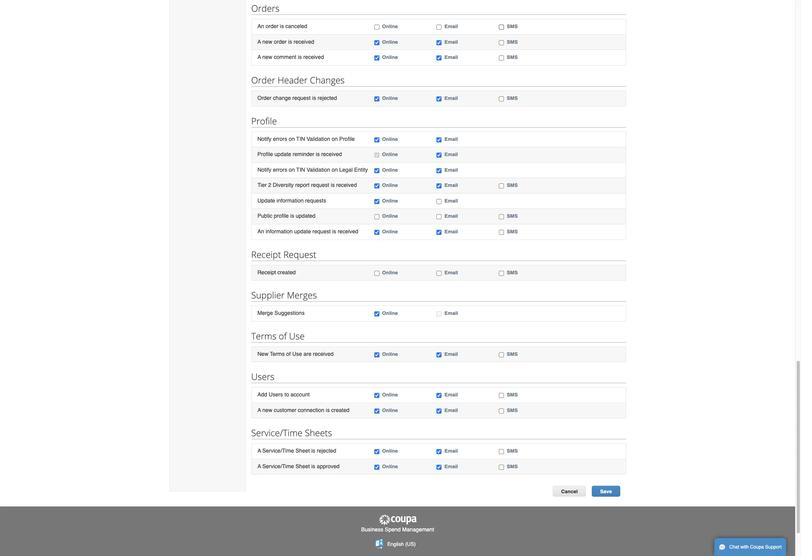 Task type: locate. For each thing, give the bounding box(es) containing it.
0 vertical spatial sheet
[[296, 448, 310, 454]]

rejected up approved
[[317, 448, 336, 454]]

email for a new order is received
[[444, 39, 458, 45]]

update down the updated
[[294, 228, 311, 235]]

new for comment
[[262, 54, 272, 60]]

15 online from the top
[[382, 392, 398, 398]]

service/time sheets
[[251, 427, 332, 439]]

a new order is received
[[257, 39, 314, 45]]

2 sheet from the top
[[296, 463, 310, 470]]

notify errors on tin validation on legal entity
[[257, 167, 368, 173]]

profile
[[274, 213, 289, 219]]

receipt up supplier
[[257, 269, 276, 275]]

sms for tier 2 diversity report request is received
[[507, 182, 518, 188]]

merge
[[257, 310, 273, 316]]

a new customer connection is created
[[257, 407, 350, 413]]

2 new from the top
[[262, 54, 272, 60]]

public profile is updated
[[257, 213, 316, 219]]

11 sms from the top
[[507, 407, 518, 413]]

2 notify from the top
[[257, 167, 271, 173]]

1 vertical spatial terms
[[270, 351, 285, 357]]

order down orders at the left top of page
[[266, 23, 278, 29]]

2 errors from the top
[[273, 167, 287, 173]]

2 online from the top
[[382, 39, 398, 45]]

notify
[[257, 136, 271, 142], [257, 167, 271, 173]]

validation
[[307, 136, 330, 142], [307, 167, 330, 173]]

1 online from the top
[[382, 24, 398, 29]]

14 email from the top
[[444, 351, 458, 357]]

a new comment is received
[[257, 54, 324, 60]]

rejected
[[318, 95, 337, 101], [317, 448, 336, 454]]

information
[[277, 197, 304, 204], [266, 228, 293, 235]]

online for public profile is updated
[[382, 213, 398, 219]]

profile up legal
[[339, 136, 355, 142]]

users up add
[[251, 371, 274, 383]]

4 online from the top
[[382, 95, 398, 101]]

11 online from the top
[[382, 229, 398, 235]]

users left to
[[269, 392, 283, 398]]

order
[[266, 23, 278, 29], [274, 39, 287, 45]]

9 online from the top
[[382, 198, 398, 204]]

1 sheet from the top
[[296, 448, 310, 454]]

use left are
[[292, 351, 302, 357]]

1 vertical spatial sheet
[[296, 463, 310, 470]]

a for a service/time sheet is rejected
[[257, 448, 261, 454]]

management
[[402, 527, 434, 533]]

online for a new customer connection is created
[[382, 407, 398, 413]]

use
[[289, 330, 305, 342], [292, 351, 302, 357]]

email for order change request is rejected
[[444, 95, 458, 101]]

received
[[294, 39, 314, 45], [303, 54, 324, 60], [321, 151, 342, 157], [336, 182, 357, 188], [338, 228, 358, 235], [313, 351, 334, 357]]

1 sms from the top
[[507, 24, 518, 29]]

service/time for a service/time sheet is approved
[[262, 463, 294, 470]]

12 sms from the top
[[507, 448, 518, 454]]

sheet
[[296, 448, 310, 454], [296, 463, 310, 470]]

7 email from the top
[[444, 167, 458, 173]]

update left reminder
[[274, 151, 291, 157]]

3 online from the top
[[382, 54, 398, 60]]

10 sms from the top
[[507, 392, 518, 398]]

is
[[280, 23, 284, 29], [288, 39, 292, 45], [298, 54, 302, 60], [312, 95, 316, 101], [316, 151, 320, 157], [331, 182, 335, 188], [290, 213, 294, 219], [332, 228, 336, 235], [326, 407, 330, 413], [311, 448, 315, 454], [311, 463, 315, 470]]

5 a from the top
[[257, 463, 261, 470]]

an down the public
[[257, 228, 264, 235]]

(us)
[[405, 541, 416, 547]]

profile down change
[[251, 115, 277, 127]]

terms up 'new' at left
[[251, 330, 276, 342]]

2 validation from the top
[[307, 167, 330, 173]]

15 email from the top
[[444, 392, 458, 398]]

4 sms from the top
[[507, 95, 518, 101]]

email for an order is canceled
[[444, 24, 458, 29]]

new down the an order is canceled
[[262, 39, 272, 45]]

0 vertical spatial errors
[[273, 136, 287, 142]]

notify up profile update reminder is received
[[257, 136, 271, 142]]

16 online from the top
[[382, 407, 398, 413]]

sms
[[507, 24, 518, 29], [507, 39, 518, 45], [507, 54, 518, 60], [507, 95, 518, 101], [507, 182, 518, 188], [507, 213, 518, 219], [507, 229, 518, 235], [507, 270, 518, 275], [507, 351, 518, 357], [507, 392, 518, 398], [507, 407, 518, 413], [507, 448, 518, 454], [507, 464, 518, 470]]

online for a new order is received
[[382, 39, 398, 45]]

0 vertical spatial use
[[289, 330, 305, 342]]

8 email from the top
[[444, 182, 458, 188]]

update
[[274, 151, 291, 157], [294, 228, 311, 235]]

online
[[382, 24, 398, 29], [382, 39, 398, 45], [382, 54, 398, 60], [382, 95, 398, 101], [382, 136, 398, 142], [382, 152, 398, 157], [382, 167, 398, 173], [382, 182, 398, 188], [382, 198, 398, 204], [382, 213, 398, 219], [382, 229, 398, 235], [382, 270, 398, 275], [382, 310, 398, 316], [382, 351, 398, 357], [382, 392, 398, 398], [382, 407, 398, 413], [382, 448, 398, 454], [382, 464, 398, 470]]

11 email from the top
[[444, 229, 458, 235]]

0 vertical spatial rejected
[[318, 95, 337, 101]]

2 vertical spatial profile
[[257, 151, 273, 157]]

service/time down a service/time sheet is rejected
[[262, 463, 294, 470]]

account
[[291, 392, 310, 398]]

1 vertical spatial new
[[262, 54, 272, 60]]

6 sms from the top
[[507, 213, 518, 219]]

cancel link
[[553, 486, 586, 497]]

of
[[279, 330, 287, 342], [286, 351, 291, 357]]

1 vertical spatial order
[[274, 39, 287, 45]]

service/time down customer
[[251, 427, 303, 439]]

created right connection
[[331, 407, 350, 413]]

email for public profile is updated
[[444, 213, 458, 219]]

rejected for order change request is rejected
[[318, 95, 337, 101]]

0 vertical spatial created
[[278, 269, 296, 275]]

chat with coupa support
[[729, 545, 782, 550]]

order
[[251, 74, 275, 86], [257, 95, 271, 101]]

0 vertical spatial order
[[266, 23, 278, 29]]

of up new terms of use are received
[[279, 330, 287, 342]]

2 vertical spatial new
[[262, 407, 272, 413]]

1 vertical spatial errors
[[273, 167, 287, 173]]

0 horizontal spatial created
[[278, 269, 296, 275]]

request down the updated
[[312, 228, 331, 235]]

13 online from the top
[[382, 310, 398, 316]]

2 sms from the top
[[507, 39, 518, 45]]

errors for notify errors on tin validation on profile
[[273, 136, 287, 142]]

profile up tier
[[257, 151, 273, 157]]

2 tin from the top
[[296, 167, 305, 173]]

email for a new comment is received
[[444, 54, 458, 60]]

0 vertical spatial notify
[[257, 136, 271, 142]]

online for a service/time sheet is rejected
[[382, 448, 398, 454]]

new down add
[[262, 407, 272, 413]]

9 sms from the top
[[507, 351, 518, 357]]

0 vertical spatial tin
[[296, 136, 305, 142]]

sms for a service/time sheet is approved
[[507, 464, 518, 470]]

18 online from the top
[[382, 464, 398, 470]]

1 errors from the top
[[273, 136, 287, 142]]

0 vertical spatial an
[[257, 23, 264, 29]]

comment
[[274, 54, 296, 60]]

requests
[[305, 197, 326, 204]]

approved
[[317, 463, 340, 470]]

17 online from the top
[[382, 448, 398, 454]]

2 a from the top
[[257, 54, 261, 60]]

10 online from the top
[[382, 213, 398, 219]]

1 vertical spatial created
[[331, 407, 350, 413]]

None checkbox
[[499, 25, 504, 30], [499, 40, 504, 45], [374, 56, 379, 61], [499, 56, 504, 61], [499, 96, 504, 102], [374, 153, 379, 158], [374, 168, 379, 173], [374, 199, 379, 204], [437, 214, 442, 220], [437, 230, 442, 235], [499, 230, 504, 235], [499, 271, 504, 276], [437, 312, 442, 317], [374, 352, 379, 357], [437, 352, 442, 357], [437, 393, 442, 398], [374, 409, 379, 414], [437, 449, 442, 455], [499, 449, 504, 455], [437, 465, 442, 470], [499, 25, 504, 30], [499, 40, 504, 45], [374, 56, 379, 61], [499, 56, 504, 61], [499, 96, 504, 102], [374, 153, 379, 158], [374, 168, 379, 173], [374, 199, 379, 204], [437, 214, 442, 220], [437, 230, 442, 235], [499, 230, 504, 235], [499, 271, 504, 276], [437, 312, 442, 317], [374, 352, 379, 357], [437, 352, 442, 357], [437, 393, 442, 398], [374, 409, 379, 414], [437, 449, 442, 455], [499, 449, 504, 455], [437, 465, 442, 470]]

0 vertical spatial service/time
[[251, 427, 303, 439]]

None checkbox
[[374, 25, 379, 30], [437, 25, 442, 30], [374, 40, 379, 45], [437, 40, 442, 45], [437, 56, 442, 61], [374, 96, 379, 102], [437, 96, 442, 102], [374, 137, 379, 142], [437, 137, 442, 142], [437, 153, 442, 158], [437, 168, 442, 173], [374, 184, 379, 189], [437, 184, 442, 189], [499, 184, 504, 189], [437, 199, 442, 204], [374, 214, 379, 220], [499, 214, 504, 220], [374, 230, 379, 235], [374, 271, 379, 276], [437, 271, 442, 276], [374, 312, 379, 317], [499, 352, 504, 357], [374, 393, 379, 398], [499, 393, 504, 398], [437, 409, 442, 414], [499, 409, 504, 414], [374, 449, 379, 455], [374, 465, 379, 470], [499, 465, 504, 470], [374, 25, 379, 30], [437, 25, 442, 30], [374, 40, 379, 45], [437, 40, 442, 45], [437, 56, 442, 61], [374, 96, 379, 102], [437, 96, 442, 102], [374, 137, 379, 142], [437, 137, 442, 142], [437, 153, 442, 158], [437, 168, 442, 173], [374, 184, 379, 189], [437, 184, 442, 189], [499, 184, 504, 189], [437, 199, 442, 204], [374, 214, 379, 220], [499, 214, 504, 220], [374, 230, 379, 235], [374, 271, 379, 276], [437, 271, 442, 276], [374, 312, 379, 317], [499, 352, 504, 357], [374, 393, 379, 398], [499, 393, 504, 398], [437, 409, 442, 414], [499, 409, 504, 414], [374, 449, 379, 455], [374, 465, 379, 470], [499, 465, 504, 470]]

9 email from the top
[[444, 198, 458, 204]]

0 vertical spatial validation
[[307, 136, 330, 142]]

change
[[273, 95, 291, 101]]

1 validation from the top
[[307, 136, 330, 142]]

sms for a new comment is received
[[507, 54, 518, 60]]

errors
[[273, 136, 287, 142], [273, 167, 287, 173]]

suggestions
[[274, 310, 305, 316]]

tin down profile update reminder is received
[[296, 167, 305, 173]]

receipt request
[[251, 248, 316, 261]]

1 vertical spatial information
[[266, 228, 293, 235]]

validation up reminder
[[307, 136, 330, 142]]

users
[[251, 371, 274, 383], [269, 392, 283, 398]]

coupa supplier portal image
[[378, 515, 417, 526]]

receipt
[[251, 248, 281, 261], [257, 269, 276, 275]]

an down orders at the left top of page
[[257, 23, 264, 29]]

email for notify errors on tin validation on legal entity
[[444, 167, 458, 173]]

a
[[257, 39, 261, 45], [257, 54, 261, 60], [257, 407, 261, 413], [257, 448, 261, 454], [257, 463, 261, 470]]

sms for receipt created
[[507, 270, 518, 275]]

profile
[[251, 115, 277, 127], [339, 136, 355, 142], [257, 151, 273, 157]]

sms for a new order is received
[[507, 39, 518, 45]]

8 online from the top
[[382, 182, 398, 188]]

1 vertical spatial rejected
[[317, 448, 336, 454]]

0 horizontal spatial update
[[274, 151, 291, 157]]

sheet down a service/time sheet is rejected
[[296, 463, 310, 470]]

information up the public profile is updated
[[277, 197, 304, 204]]

receipt for receipt created
[[257, 269, 276, 275]]

connection
[[298, 407, 324, 413]]

created down receipt request
[[278, 269, 296, 275]]

16 email from the top
[[444, 407, 458, 413]]

rejected down changes
[[318, 95, 337, 101]]

service/time down the service/time sheets
[[262, 448, 294, 454]]

12 online from the top
[[382, 270, 398, 275]]

terms
[[251, 330, 276, 342], [270, 351, 285, 357]]

order header changes
[[251, 74, 345, 86]]

2 vertical spatial service/time
[[262, 463, 294, 470]]

a for a new order is received
[[257, 39, 261, 45]]

sms for public profile is updated
[[507, 213, 518, 219]]

a service/time sheet is rejected
[[257, 448, 336, 454]]

request up requests
[[311, 182, 329, 188]]

12 email from the top
[[444, 270, 458, 275]]

1 vertical spatial receipt
[[257, 269, 276, 275]]

new for customer
[[262, 407, 272, 413]]

on down profile update reminder is received
[[289, 167, 295, 173]]

6 online from the top
[[382, 152, 398, 157]]

an for an information update request is received
[[257, 228, 264, 235]]

1 a from the top
[[257, 39, 261, 45]]

1 vertical spatial notify
[[257, 167, 271, 173]]

add
[[257, 392, 267, 398]]

email
[[444, 24, 458, 29], [444, 39, 458, 45], [444, 54, 458, 60], [444, 95, 458, 101], [444, 136, 458, 142], [444, 152, 458, 157], [444, 167, 458, 173], [444, 182, 458, 188], [444, 198, 458, 204], [444, 213, 458, 219], [444, 229, 458, 235], [444, 270, 458, 275], [444, 310, 458, 316], [444, 351, 458, 357], [444, 392, 458, 398], [444, 407, 458, 413], [444, 448, 458, 454], [444, 464, 458, 470]]

profile for profile update reminder is received
[[257, 151, 273, 157]]

legal
[[339, 167, 353, 173]]

email for notify errors on tin validation on profile
[[444, 136, 458, 142]]

17 email from the top
[[444, 448, 458, 454]]

order down the an order is canceled
[[274, 39, 287, 45]]

online for a new comment is received
[[382, 54, 398, 60]]

order up change
[[251, 74, 275, 86]]

request
[[283, 248, 316, 261]]

request
[[292, 95, 311, 101], [311, 182, 329, 188], [312, 228, 331, 235]]

request down order header changes
[[292, 95, 311, 101]]

rejected for a service/time sheet is rejected
[[317, 448, 336, 454]]

of left are
[[286, 351, 291, 357]]

5 online from the top
[[382, 136, 398, 142]]

new left 'comment' at the top left
[[262, 54, 272, 60]]

1 tin from the top
[[296, 136, 305, 142]]

validation for legal
[[307, 167, 330, 173]]

0 vertical spatial order
[[251, 74, 275, 86]]

online for profile update reminder is received
[[382, 152, 398, 157]]

an
[[257, 23, 264, 29], [257, 228, 264, 235]]

errors for notify errors on tin validation on legal entity
[[273, 167, 287, 173]]

a for a service/time sheet is approved
[[257, 463, 261, 470]]

0 vertical spatial new
[[262, 39, 272, 45]]

notify up tier
[[257, 167, 271, 173]]

sms for an information update request is received
[[507, 229, 518, 235]]

to
[[285, 392, 289, 398]]

1 notify from the top
[[257, 136, 271, 142]]

merges
[[287, 289, 317, 301]]

5 sms from the top
[[507, 182, 518, 188]]

4 email from the top
[[444, 95, 458, 101]]

1 email from the top
[[444, 24, 458, 29]]

email for an information update request is received
[[444, 229, 458, 235]]

created
[[278, 269, 296, 275], [331, 407, 350, 413]]

1 new from the top
[[262, 39, 272, 45]]

chat with coupa support button
[[714, 538, 786, 556]]

2
[[268, 182, 271, 188]]

1 vertical spatial tin
[[296, 167, 305, 173]]

0 vertical spatial profile
[[251, 115, 277, 127]]

3 sms from the top
[[507, 54, 518, 60]]

13 sms from the top
[[507, 464, 518, 470]]

5 email from the top
[[444, 136, 458, 142]]

1 vertical spatial order
[[257, 95, 271, 101]]

10 email from the top
[[444, 213, 458, 219]]

email for receipt created
[[444, 270, 458, 275]]

13 email from the top
[[444, 310, 458, 316]]

tin up profile update reminder is received
[[296, 136, 305, 142]]

sms for a service/time sheet is rejected
[[507, 448, 518, 454]]

7 sms from the top
[[507, 229, 518, 235]]

email for a service/time sheet is approved
[[444, 464, 458, 470]]

sheet up a service/time sheet is approved
[[296, 448, 310, 454]]

2 an from the top
[[257, 228, 264, 235]]

canceled
[[285, 23, 307, 29]]

order left change
[[257, 95, 271, 101]]

merge suggestions
[[257, 310, 305, 316]]

2 email from the top
[[444, 39, 458, 45]]

1 an from the top
[[257, 23, 264, 29]]

1 vertical spatial an
[[257, 228, 264, 235]]

a for a new customer connection is created
[[257, 407, 261, 413]]

information down the profile
[[266, 228, 293, 235]]

notify for notify errors on tin validation on profile
[[257, 136, 271, 142]]

sms for add users to account
[[507, 392, 518, 398]]

1 vertical spatial profile
[[339, 136, 355, 142]]

english
[[387, 541, 404, 547]]

diversity
[[273, 182, 294, 188]]

changes
[[310, 74, 345, 86]]

3 email from the top
[[444, 54, 458, 60]]

tin
[[296, 136, 305, 142], [296, 167, 305, 173]]

header
[[278, 74, 308, 86]]

7 online from the top
[[382, 167, 398, 173]]

8 sms from the top
[[507, 270, 518, 275]]

receipt up receipt created on the left of page
[[251, 248, 281, 261]]

service/time for a service/time sheet is rejected
[[262, 448, 294, 454]]

terms right 'new' at left
[[270, 351, 285, 357]]

3 new from the top
[[262, 407, 272, 413]]

18 email from the top
[[444, 464, 458, 470]]

receipt created
[[257, 269, 296, 275]]

4 a from the top
[[257, 448, 261, 454]]

use up new terms of use are received
[[289, 330, 305, 342]]

sms for order change request is rejected
[[507, 95, 518, 101]]

service/time
[[251, 427, 303, 439], [262, 448, 294, 454], [262, 463, 294, 470]]

6 email from the top
[[444, 152, 458, 157]]

14 online from the top
[[382, 351, 398, 357]]

1 vertical spatial service/time
[[262, 448, 294, 454]]

on
[[289, 136, 295, 142], [332, 136, 338, 142], [289, 167, 295, 173], [332, 167, 338, 173]]

0 vertical spatial receipt
[[251, 248, 281, 261]]

information for update
[[277, 197, 304, 204]]

profile for profile
[[251, 115, 277, 127]]

errors up diversity
[[273, 167, 287, 173]]

new
[[262, 39, 272, 45], [262, 54, 272, 60], [262, 407, 272, 413]]

1 horizontal spatial update
[[294, 228, 311, 235]]

3 a from the top
[[257, 407, 261, 413]]

1 vertical spatial validation
[[307, 167, 330, 173]]

0 vertical spatial information
[[277, 197, 304, 204]]

validation up tier 2 diversity report request is received
[[307, 167, 330, 173]]

errors up profile update reminder is received
[[273, 136, 287, 142]]



Task type: vqa. For each thing, say whether or not it's contained in the screenshot.
invoices link
no



Task type: describe. For each thing, give the bounding box(es) containing it.
business
[[361, 527, 383, 533]]

email for new terms of use are received
[[444, 351, 458, 357]]

tin for legal
[[296, 167, 305, 173]]

customer
[[274, 407, 296, 413]]

order for order header changes
[[251, 74, 275, 86]]

a for a new comment is received
[[257, 54, 261, 60]]

orders
[[251, 2, 280, 15]]

public
[[257, 213, 272, 219]]

0 vertical spatial terms
[[251, 330, 276, 342]]

online for new terms of use are received
[[382, 351, 398, 357]]

email for add users to account
[[444, 392, 458, 398]]

0 vertical spatial update
[[274, 151, 291, 157]]

new
[[257, 351, 268, 357]]

online for a service/time sheet is approved
[[382, 464, 398, 470]]

online for an order is canceled
[[382, 24, 398, 29]]

supplier merges
[[251, 289, 317, 301]]

updated
[[296, 213, 316, 219]]

sms for new terms of use are received
[[507, 351, 518, 357]]

reminder
[[293, 151, 314, 157]]

validation for profile
[[307, 136, 330, 142]]

sms for a new customer connection is created
[[507, 407, 518, 413]]

save
[[600, 489, 612, 495]]

0 vertical spatial users
[[251, 371, 274, 383]]

entity
[[354, 167, 368, 173]]

online for add users to account
[[382, 392, 398, 398]]

2 vertical spatial request
[[312, 228, 331, 235]]

new terms of use are received
[[257, 351, 334, 357]]

notify for notify errors on tin validation on legal entity
[[257, 167, 271, 173]]

add users to account
[[257, 392, 310, 398]]

0 vertical spatial of
[[279, 330, 287, 342]]

1 horizontal spatial created
[[331, 407, 350, 413]]

on up profile update reminder is received
[[289, 136, 295, 142]]

1 vertical spatial update
[[294, 228, 311, 235]]

online for merge suggestions
[[382, 310, 398, 316]]

online for order change request is rejected
[[382, 95, 398, 101]]

email for tier 2 diversity report request is received
[[444, 182, 458, 188]]

notify errors on tin validation on profile
[[257, 136, 355, 142]]

email for merge suggestions
[[444, 310, 458, 316]]

tier
[[257, 182, 267, 188]]

an for an order is canceled
[[257, 23, 264, 29]]

online for notify errors on tin validation on profile
[[382, 136, 398, 142]]

online for receipt created
[[382, 270, 398, 275]]

order for order change request is rejected
[[257, 95, 271, 101]]

sheet for rejected
[[296, 448, 310, 454]]

1 vertical spatial users
[[269, 392, 283, 398]]

email for profile update reminder is received
[[444, 152, 458, 157]]

online for an information update request is received
[[382, 229, 398, 235]]

1 vertical spatial request
[[311, 182, 329, 188]]

supplier
[[251, 289, 285, 301]]

0 vertical spatial request
[[292, 95, 311, 101]]

on left legal
[[332, 167, 338, 173]]

sheet for approved
[[296, 463, 310, 470]]

profile update reminder is received
[[257, 151, 342, 157]]

a service/time sheet is approved
[[257, 463, 340, 470]]

order change request is rejected
[[257, 95, 337, 101]]

report
[[295, 182, 310, 188]]

sms for an order is canceled
[[507, 24, 518, 29]]

update
[[257, 197, 275, 204]]

an order is canceled
[[257, 23, 307, 29]]

an information update request is received
[[257, 228, 358, 235]]

business spend management
[[361, 527, 434, 533]]

support
[[765, 545, 782, 550]]

with
[[741, 545, 749, 550]]

email for a new customer connection is created
[[444, 407, 458, 413]]

information for an
[[266, 228, 293, 235]]

receipt for receipt request
[[251, 248, 281, 261]]

online for update information requests
[[382, 198, 398, 204]]

tier 2 diversity report request is received
[[257, 182, 357, 188]]

tin for profile
[[296, 136, 305, 142]]

terms of use
[[251, 330, 305, 342]]

chat
[[729, 545, 739, 550]]

save button
[[592, 486, 620, 497]]

1 vertical spatial of
[[286, 351, 291, 357]]

update information requests
[[257, 197, 326, 204]]

spend
[[385, 527, 401, 533]]

email for update information requests
[[444, 198, 458, 204]]

sheets
[[305, 427, 332, 439]]

new for order
[[262, 39, 272, 45]]

email for a service/time sheet is rejected
[[444, 448, 458, 454]]

coupa
[[750, 545, 764, 550]]

1 vertical spatial use
[[292, 351, 302, 357]]

english (us)
[[387, 541, 416, 547]]

online for notify errors on tin validation on legal entity
[[382, 167, 398, 173]]

online for tier 2 diversity report request is received
[[382, 182, 398, 188]]

on up notify errors on tin validation on legal entity on the left of page
[[332, 136, 338, 142]]

cancel
[[561, 489, 578, 495]]

are
[[304, 351, 311, 357]]



